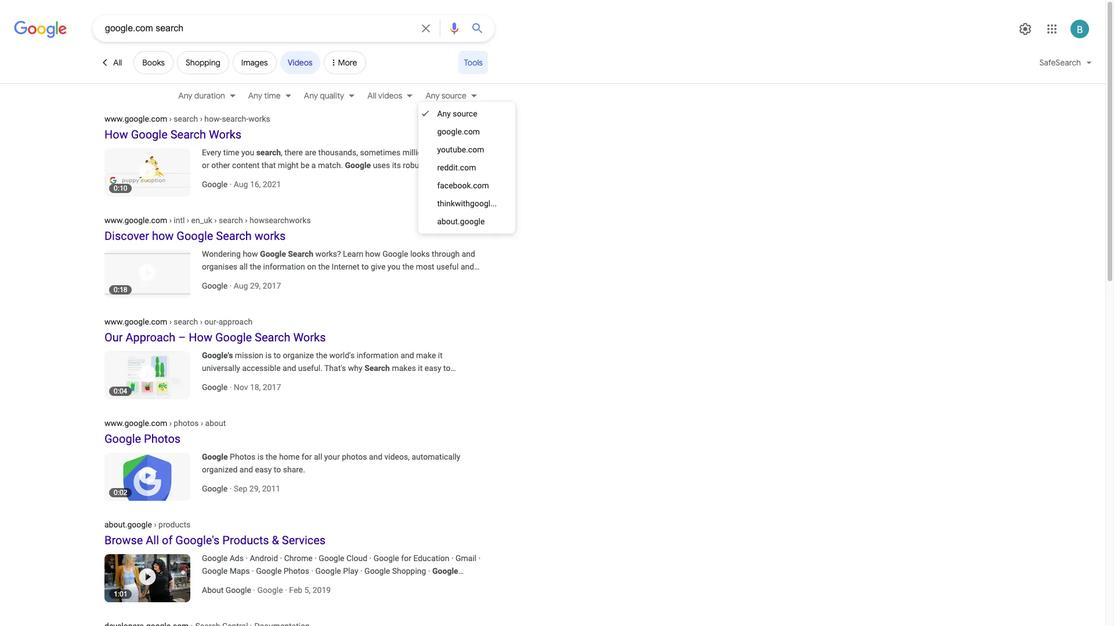 Task type: locate. For each thing, give the bounding box(es) containing it.
· right ...
[[253, 586, 255, 596]]

29, for google photos
[[250, 485, 260, 494]]

2021
[[263, 180, 281, 189]]

1 horizontal spatial you
[[388, 262, 401, 272]]

0 horizontal spatial photos
[[144, 433, 181, 446]]

› search › how-search-works text field
[[167, 114, 270, 124]]

› right en_uk
[[214, 216, 217, 225]]

the right on
[[318, 262, 330, 272]]

search up how google search works
[[174, 114, 198, 124]]

www.google.com for our
[[104, 318, 167, 327]]

for right home
[[302, 453, 312, 462]]

0 vertical spatial is
[[266, 351, 272, 361]]

0 horizontal spatial of
[[162, 534, 173, 548]]

1 aug from the top
[[234, 180, 248, 189]]

1 vertical spatial you
[[388, 262, 401, 272]]

1 vertical spatial it
[[418, 364, 423, 373]]

how up 0:10 'link'
[[104, 128, 128, 142]]

1 horizontal spatial information
[[357, 351, 399, 361]]

www.google.com for discover
[[104, 216, 167, 225]]

none text field for how
[[104, 215, 311, 225]]

2011
[[262, 485, 281, 494]]

any inside popup button
[[248, 91, 262, 101]]

organized
[[202, 466, 238, 475]]

en_uk
[[191, 216, 212, 225]]

the up useful.
[[316, 351, 327, 361]]

photos down chrome
[[284, 567, 309, 576]]

shopping inside google ads · android · chrome · google cloud · google for education · gmail · google maps · google photos · google play · google shopping ·
[[392, 567, 426, 576]]

1:01
[[114, 591, 127, 599]]

1 horizontal spatial all
[[314, 453, 322, 462]]

1 vertical spatial for
[[401, 554, 412, 564]]

aug left 16,
[[234, 180, 248, 189]]

0 horizontal spatial for
[[302, 453, 312, 462]]

(0.32
[[213, 99, 231, 109]]

1 horizontal spatial a
[[312, 161, 316, 170]]

0 vertical spatial it
[[438, 351, 443, 361]]

3 www.google.com from the top
[[104, 318, 167, 327]]

any source inside any source radio item
[[437, 109, 478, 118]]

0 vertical spatial all
[[113, 57, 122, 68]]

photos right your
[[342, 453, 367, 462]]

0 horizontal spatial a
[[235, 377, 239, 386]]

1 horizontal spatial is
[[266, 351, 272, 361]]

you inside works? learn how google looks through and organises all the information on the internet to give you the most useful and relevant ...
[[388, 262, 401, 272]]

1 horizontal spatial it
[[438, 351, 443, 361]]

photos is the home for all your photos and videos, automatically organized and easy to share.
[[202, 453, 461, 475]]

you up 'content' on the top of the page
[[241, 148, 254, 157]]

about.google down thinkwithgoogl... link
[[437, 217, 485, 226]]

0 vertical spatial 29,
[[250, 282, 261, 291]]

google.com link
[[419, 123, 516, 141]]

any
[[178, 91, 193, 101], [248, 91, 262, 101], [304, 91, 318, 101], [426, 91, 440, 101], [437, 109, 451, 118]]

any for any duration dropdown button
[[178, 91, 193, 101]]

a right be
[[312, 161, 316, 170]]

1 vertical spatial photos
[[342, 453, 367, 462]]

0 vertical spatial works
[[249, 114, 270, 124]]

easy
[[425, 364, 442, 373], [255, 466, 272, 475]]

any quality
[[304, 91, 344, 101]]

2 horizontal spatial how
[[366, 250, 381, 259]]

none text field › photos › about
[[104, 419, 226, 428]]

1 vertical spatial source
[[453, 109, 478, 118]]

search right why
[[365, 364, 390, 373]]

search right en_uk
[[219, 216, 243, 225]]

1 vertical spatial all
[[368, 91, 377, 101]]

google's up universally
[[202, 351, 233, 361]]

1 vertical spatial works
[[255, 229, 286, 243]]

0 vertical spatial all
[[239, 262, 248, 272]]

is left home
[[258, 453, 264, 462]]

1 horizontal spatial photos
[[230, 453, 256, 462]]

1 vertical spatial about.google
[[104, 521, 152, 530]]

1 vertical spatial is
[[258, 453, 264, 462]]

· down "education"
[[428, 567, 431, 576]]

0 vertical spatial time
[[264, 91, 281, 101]]

useful.
[[298, 364, 323, 373]]

› search › our-approach text field
[[167, 318, 253, 327]]

› intl › en_uk › search › howsearchworks text field
[[167, 216, 311, 225]]

1 horizontal spatial photos
[[342, 453, 367, 462]]

2 vertical spatial photos
[[284, 567, 309, 576]]

2017 right 18,
[[263, 383, 281, 392]]

16,
[[250, 180, 261, 189]]

for inside google ads · android · chrome · google cloud · google for education · gmail · google maps · google photos · google play · google shopping ·
[[401, 554, 412, 564]]

google down other
[[202, 180, 228, 189]]

2019
[[313, 586, 331, 596]]

0 horizontal spatial it
[[418, 364, 423, 373]]

about.google inside text field
[[104, 521, 152, 530]]

·
[[230, 180, 232, 189], [230, 282, 232, 291], [230, 383, 232, 392], [230, 485, 232, 494], [246, 554, 248, 564], [280, 554, 282, 564], [315, 554, 317, 564], [370, 554, 372, 564], [452, 554, 454, 564], [479, 554, 481, 564], [252, 567, 254, 576], [311, 567, 314, 576], [361, 567, 363, 576], [428, 567, 431, 576], [253, 586, 255, 596], [285, 586, 287, 596]]

to up accessible
[[274, 351, 281, 361]]

none text field containing about.google
[[104, 520, 191, 530]]

0 vertical spatial google's
[[202, 351, 233, 361]]

all left books link
[[113, 57, 122, 68]]

1 2017 from the top
[[263, 282, 281, 291]]

1 horizontal spatial of
[[435, 148, 442, 157]]

· right android
[[280, 554, 282, 564]]

2017 down the wondering how google search
[[263, 282, 281, 291]]

there
[[285, 148, 303, 157]]

4 www.google.com from the top
[[104, 419, 167, 428]]

www.google.com up approach
[[104, 318, 167, 327]]

menu containing any source
[[419, 102, 516, 234]]

to left share.
[[274, 466, 281, 475]]

all
[[239, 262, 248, 272], [314, 453, 322, 462]]

webpages
[[444, 148, 481, 157]]

None text field
[[104, 114, 270, 124], [104, 317, 253, 327], [104, 622, 310, 627], [104, 622, 310, 627]]

easy down make
[[425, 364, 442, 373]]

0 vertical spatial information
[[263, 262, 305, 272]]

aug
[[234, 180, 248, 189], [234, 282, 248, 291]]

0 horizontal spatial works
[[209, 128, 242, 142]]

of inside , there are thousands, sometimes millions, of webpages or other content that might be a match.
[[435, 148, 442, 157]]

0 vertical spatial aug
[[234, 180, 248, 189]]

howsearchworks
[[250, 216, 311, 225]]

and down organize
[[283, 364, 296, 373]]

0 horizontal spatial time
[[223, 148, 239, 157]]

time
[[264, 91, 281, 101], [223, 148, 239, 157]]

www.google.com
[[104, 114, 167, 124], [104, 216, 167, 225], [104, 318, 167, 327], [104, 419, 167, 428]]

0 vertical spatial about.google
[[437, 217, 485, 226]]

any duration
[[178, 91, 225, 101]]

world's
[[329, 351, 355, 361]]

0:02 link
[[104, 451, 202, 502]]

0 horizontal spatial you
[[241, 148, 254, 157]]

any inside "popup button"
[[426, 91, 440, 101]]

google left feb
[[257, 586, 283, 596]]

1 vertical spatial all
[[314, 453, 322, 462]]

google up google search
[[319, 554, 345, 564]]

2 aug from the top
[[234, 282, 248, 291]]

time down the images link
[[264, 91, 281, 101]]

be
[[301, 161, 310, 170]]

information left on
[[263, 262, 305, 272]]

2 www.google.com from the top
[[104, 216, 167, 225]]

0 horizontal spatial shopping
[[186, 57, 221, 68]]

photos down www.google.com › photos › about
[[144, 433, 181, 446]]

0 vertical spatial for
[[302, 453, 312, 462]]

maps
[[230, 567, 250, 576]]

how up give
[[366, 250, 381, 259]]

0 vertical spatial source
[[442, 91, 467, 101]]

1 vertical spatial time
[[223, 148, 239, 157]]

every time you search
[[202, 148, 281, 157]]

www.google.com inside › search › how-search-works text box
[[104, 114, 167, 124]]

of up systems
[[435, 148, 442, 157]]

...
[[227, 580, 236, 589]]

about.google inside menu
[[437, 217, 485, 226]]

source up google.com link
[[453, 109, 478, 118]]

google
[[131, 128, 168, 142], [345, 161, 371, 170], [202, 180, 228, 189], [177, 229, 213, 243], [260, 250, 286, 259], [383, 250, 408, 259], [202, 282, 228, 291], [215, 331, 252, 345], [202, 383, 228, 392], [104, 433, 141, 446], [202, 453, 228, 462], [202, 485, 228, 494], [202, 554, 228, 564], [319, 554, 345, 564], [374, 554, 399, 564], [202, 567, 228, 576], [256, 567, 282, 576], [316, 567, 341, 576], [365, 567, 390, 576], [433, 567, 458, 576], [226, 586, 251, 596], [257, 586, 283, 596]]

google up 2019
[[316, 567, 341, 576]]

all for all videos
[[368, 91, 377, 101]]

www.google.com › intl › en_uk › search › howsearchworks
[[104, 216, 311, 225]]

· left feb
[[285, 586, 287, 596]]

0 horizontal spatial all
[[113, 57, 122, 68]]

and left videos, at bottom left
[[369, 453, 383, 462]]

information inside works? learn how google looks through and organises all the information on the internet to give you the most useful and relevant ...
[[263, 262, 305, 272]]

and right useful
[[461, 262, 474, 272]]

0 vertical spatial of
[[435, 148, 442, 157]]

source inside "any source" "popup button"
[[442, 91, 467, 101]]

menu
[[419, 102, 516, 234]]

about.google
[[437, 217, 485, 226], [104, 521, 152, 530]]

shopping link
[[177, 51, 229, 74]]

works down seconds)
[[249, 114, 270, 124]]

google down universally
[[202, 383, 228, 392]]

0 vertical spatial photos
[[174, 419, 199, 428]]

it inside makes it easy to discover a broad range ...
[[418, 364, 423, 373]]

› left how-
[[200, 114, 203, 124]]

none text field for photos
[[104, 419, 226, 428]]

mission is to organize the world's information and make it universally accessible and useful. that's why
[[202, 351, 443, 373]]

works down › search › how-search-works text field
[[209, 128, 242, 142]]

2 horizontal spatial photos
[[284, 567, 309, 576]]

0 vertical spatial 2017
[[263, 282, 281, 291]]

0 vertical spatial photos
[[144, 433, 181, 446]]

1 horizontal spatial easy
[[425, 364, 442, 373]]

any quality button
[[297, 89, 361, 102]]

google · nov 18, 2017
[[202, 383, 281, 392]]

2 horizontal spatial all
[[368, 91, 377, 101]]

1 vertical spatial how
[[189, 331, 213, 345]]

products
[[222, 534, 269, 548]]

a inside , there are thousands, sometimes millions, of webpages or other content that might be a match.
[[312, 161, 316, 170]]

1 vertical spatial a
[[235, 377, 239, 386]]

navigation
[[0, 88, 1106, 106]]

any inside dropdown button
[[178, 91, 193, 101]]

time inside popup button
[[264, 91, 281, 101]]

1 horizontal spatial shopping
[[392, 567, 426, 576]]

your
[[324, 453, 340, 462]]

0:18
[[114, 286, 127, 294]]

aug down organises
[[234, 282, 248, 291]]

1 horizontal spatial all
[[146, 534, 159, 548]]

photos
[[174, 419, 199, 428], [342, 453, 367, 462]]

0 horizontal spatial easy
[[255, 466, 272, 475]]

duration
[[194, 91, 225, 101]]

· down other
[[230, 180, 232, 189]]

photos up organized
[[230, 453, 256, 462]]

1 vertical spatial any source
[[437, 109, 478, 118]]

all left your
[[314, 453, 322, 462]]

1 vertical spatial google's
[[176, 534, 220, 548]]

any left the "quality"
[[304, 91, 318, 101]]

thinkwithgoogl...
[[437, 199, 497, 208]]

photos inside text field
[[174, 419, 199, 428]]

any source up google.com
[[437, 109, 478, 118]]

any for "any source" "popup button"
[[426, 91, 440, 101]]

1 www.google.com from the top
[[104, 114, 167, 124]]

2017
[[263, 282, 281, 291], [263, 383, 281, 392]]

our
[[104, 331, 123, 345]]

how for wondering
[[243, 250, 258, 259]]

facebook.com link
[[419, 177, 516, 195]]

google.com
[[437, 127, 480, 136]]

google inside works? learn how google looks through and organises all the information on the internet to give you the most useful and relevant ...
[[383, 250, 408, 259]]

photos inside photos is the home for all your photos and videos, automatically organized and easy to share.
[[342, 453, 367, 462]]

0 horizontal spatial about.google
[[104, 521, 152, 530]]

looks
[[410, 250, 430, 259]]

· down organises
[[230, 282, 232, 291]]

0 horizontal spatial how
[[152, 229, 174, 243]]

0 vertical spatial easy
[[425, 364, 442, 373]]

youtube.com
[[437, 145, 484, 154]]

sep
[[234, 485, 248, 494]]

match.
[[318, 161, 343, 170]]

books link
[[134, 51, 174, 74]]

any source up any source radio item
[[426, 91, 467, 101]]

any for any quality popup button
[[304, 91, 318, 101]]

how-
[[205, 114, 222, 124]]

29,
[[250, 282, 261, 291], [250, 485, 260, 494]]

universally
[[202, 364, 240, 373]]

is inside photos is the home for all your photos and videos, automatically organized and easy to share.
[[258, 453, 264, 462]]

our approach – how google search works
[[104, 331, 326, 345]]

None search field
[[0, 15, 495, 42]]

2017 for works
[[263, 282, 281, 291]]

google down "cloud"
[[365, 567, 390, 576]]

any up search-
[[248, 91, 262, 101]]

to right makes
[[444, 364, 451, 373]]

photos
[[144, 433, 181, 446], [230, 453, 256, 462], [284, 567, 309, 576]]

None text field
[[104, 215, 311, 225], [104, 419, 226, 428], [104, 520, 191, 530], [189, 622, 310, 627], [189, 622, 310, 627]]

1 vertical spatial 2017
[[263, 383, 281, 392]]

0 horizontal spatial information
[[263, 262, 305, 272]]

0 vertical spatial shopping
[[186, 57, 221, 68]]

about.google up browse
[[104, 521, 152, 530]]

clear image
[[419, 16, 433, 41]]

0 horizontal spatial how
[[104, 128, 128, 142]]

1 vertical spatial photos
[[230, 453, 256, 462]]

easy inside photos is the home for all your photos and videos, automatically organized and easy to share.
[[255, 466, 272, 475]]

easy inside makes it easy to discover a broad range ...
[[425, 364, 442, 373]]

approach
[[219, 318, 253, 327]]

0 vertical spatial a
[[312, 161, 316, 170]]

for left "education"
[[401, 554, 412, 564]]

any inside popup button
[[304, 91, 318, 101]]

google's down products
[[176, 534, 220, 548]]

www.google.com for how
[[104, 114, 167, 124]]

2 2017 from the top
[[263, 383, 281, 392]]

information up why
[[357, 351, 399, 361]]

discover
[[202, 377, 233, 386]]

any up › search › how-search-works text box
[[178, 91, 193, 101]]

1 vertical spatial information
[[357, 351, 399, 361]]

its
[[392, 161, 401, 170]]

of down the › products text field
[[162, 534, 173, 548]]

of
[[435, 148, 442, 157], [162, 534, 173, 548]]

0 horizontal spatial photos
[[174, 419, 199, 428]]

1 vertical spatial of
[[162, 534, 173, 548]]

you right give
[[388, 262, 401, 272]]

google photos
[[104, 433, 181, 446]]

all inside popup button
[[368, 91, 377, 101]]

google down "education"
[[433, 567, 458, 576]]

is up accessible
[[266, 351, 272, 361]]

works up organize
[[293, 331, 326, 345]]

1 vertical spatial works
[[293, 331, 326, 345]]

0 vertical spatial any source
[[426, 91, 467, 101]]

google down android
[[256, 567, 282, 576]]

1 horizontal spatial for
[[401, 554, 412, 564]]

is inside mission is to organize the world's information and make it universally accessible and useful. that's why
[[266, 351, 272, 361]]

1 horizontal spatial how
[[189, 331, 213, 345]]

it inside mission is to organize the world's information and make it universally accessible and useful. that's why
[[438, 351, 443, 361]]

1 horizontal spatial time
[[264, 91, 281, 101]]

www.google.com inside › search › our-approach text box
[[104, 318, 167, 327]]

organize
[[283, 351, 314, 361]]

29, for discover how google search works
[[250, 282, 261, 291]]

for inside photos is the home for all your photos and videos, automatically organized and easy to share.
[[302, 453, 312, 462]]

1 horizontal spatial how
[[243, 250, 258, 259]]

might
[[278, 161, 299, 170]]

automatically
[[412, 453, 461, 462]]

relevant ...
[[202, 275, 239, 284]]

shopping down "education"
[[392, 567, 426, 576]]

· right the play in the bottom left of the page
[[361, 567, 363, 576]]

none text field for all
[[104, 520, 191, 530]]

aug for search
[[234, 282, 248, 291]]

1 vertical spatial shopping
[[392, 567, 426, 576]]

it down make
[[418, 364, 423, 373]]

shopping up any duration
[[186, 57, 221, 68]]

photos inside photos is the home for all your photos and videos, automatically organized and easy to share.
[[230, 453, 256, 462]]

works down the howsearchworks in the left of the page
[[255, 229, 286, 243]]

content
[[232, 161, 260, 170]]

works? learn how google looks through and organises all the information on the internet to give you the most useful and relevant ...
[[202, 250, 475, 284]]

(0.32 seconds)
[[211, 99, 269, 109]]

0 horizontal spatial is
[[258, 453, 264, 462]]

and up makes
[[401, 351, 414, 361]]

1 vertical spatial 29,
[[250, 485, 260, 494]]

wondering how google search
[[202, 250, 314, 259]]

shopping inside shopping link
[[186, 57, 221, 68]]

www.google.com › photos › about
[[104, 419, 226, 428]]

1 vertical spatial easy
[[255, 466, 272, 475]]

1 horizontal spatial about.google
[[437, 217, 485, 226]]

to
[[362, 262, 369, 272], [274, 351, 281, 361], [444, 364, 451, 373], [274, 466, 281, 475]]

any down "any source" "popup button"
[[437, 109, 451, 118]]

1 vertical spatial aug
[[234, 282, 248, 291]]

0 horizontal spatial all
[[239, 262, 248, 272]]

· right maps
[[252, 567, 254, 576]]

more
[[338, 57, 357, 68]]

our-
[[205, 318, 219, 327]]

google down organized
[[202, 485, 228, 494]]

nov
[[234, 383, 248, 392]]

shopping
[[186, 57, 221, 68], [392, 567, 426, 576]]

about google · google · feb 5, 2019
[[202, 586, 331, 596]]

www.google.com up google photos
[[104, 419, 167, 428]]

about.google for about.google
[[437, 217, 485, 226]]

source up any source radio item
[[442, 91, 467, 101]]



Task type: describe. For each thing, give the bounding box(es) containing it.
videos,
[[385, 453, 410, 462]]

google image
[[14, 21, 67, 38]]

0:10 link
[[104, 146, 202, 197]]

google up organized
[[202, 453, 228, 462]]

google down 'browse all of google's products & services'
[[202, 554, 228, 564]]

any source inside "any source" "popup button"
[[426, 91, 467, 101]]

google up 0:10 'link'
[[131, 128, 168, 142]]

any for any time popup button
[[248, 91, 262, 101]]

all inside photos is the home for all your photos and videos, automatically organized and easy to share.
[[314, 453, 322, 462]]

none text field › search › our-approach
[[104, 317, 253, 327]]

products
[[159, 521, 191, 530]]

most
[[416, 262, 435, 272]]

2 vertical spatial all
[[146, 534, 159, 548]]

search-
[[222, 114, 249, 124]]

none text field › intl › en_uk › search › howsearchworks
[[104, 215, 311, 225]]

0:04
[[114, 388, 127, 396]]

· right gmail
[[479, 554, 481, 564]]

through
[[432, 250, 460, 259]]

to inside works? learn how google looks through and organises all the information on the internet to give you the most useful and relevant ...
[[362, 262, 369, 272]]

a inside makes it easy to discover a broad range ...
[[235, 377, 239, 386]]

reddit.com link
[[419, 159, 516, 177]]

cloud
[[347, 554, 368, 564]]

to inside photos is the home for all your photos and videos, automatically organized and easy to share.
[[274, 466, 281, 475]]

about.google for about.google › products
[[104, 521, 152, 530]]

› right 'intl'
[[187, 216, 189, 225]]

–
[[178, 331, 186, 345]]

google · aug 16, 2021
[[202, 180, 281, 189]]

browse all of google's products & services
[[104, 534, 326, 548]]

&
[[272, 534, 279, 548]]

none text field the › products
[[104, 520, 191, 530]]

to inside makes it easy to discover a broad range ...
[[444, 364, 451, 373]]

videos
[[378, 91, 403, 101]]

google ads · android · chrome · google cloud · google for education · gmail · google maps · google photos · google play · google shopping ·
[[202, 554, 481, 576]]

0 vertical spatial works
[[209, 128, 242, 142]]

google down en_uk
[[177, 229, 213, 243]]

· left sep
[[230, 485, 232, 494]]

wondering
[[202, 250, 241, 259]]

search inside google search
[[202, 580, 227, 589]]

navigation containing any duration
[[0, 88, 1106, 106]]

› up approach
[[169, 318, 172, 327]]

to inside mission is to organize the world's information and make it universally accessible and useful. that's why
[[274, 351, 281, 361]]

information inside mission is to organize the world's information and make it universally accessible and useful. that's why
[[357, 351, 399, 361]]

safesearch
[[1040, 57, 1082, 68]]

organises
[[202, 262, 237, 272]]

search up that
[[256, 148, 281, 157]]

· right chrome
[[315, 554, 317, 564]]

› left 'intl'
[[169, 216, 172, 225]]

the down the wondering how google search
[[250, 262, 261, 272]]

internet
[[332, 262, 360, 272]]

how for discover
[[152, 229, 174, 243]]

approach
[[126, 331, 176, 345]]

why
[[348, 364, 363, 373]]

range ...
[[264, 377, 293, 386]]

time for any
[[264, 91, 281, 101]]

Search search field
[[105, 22, 415, 37]]

› left about
[[201, 419, 203, 428]]

0 vertical spatial you
[[241, 148, 254, 157]]

google down organises
[[202, 282, 228, 291]]

gmail
[[456, 554, 477, 564]]

· left nov
[[230, 383, 232, 392]]

all inside works? learn how google looks through and organises all the information on the internet to give you the most useful and relevant ...
[[239, 262, 248, 272]]

any inside radio item
[[437, 109, 451, 118]]

search by voice image
[[448, 21, 462, 35]]

on
[[307, 262, 316, 272]]

www.google.com for google
[[104, 419, 167, 428]]

works inside text box
[[249, 114, 270, 124]]

google left uses
[[345, 161, 371, 170]]

ads
[[230, 554, 244, 564]]

about.google link
[[419, 213, 516, 231]]

all link
[[93, 51, 130, 74]]

make
[[416, 351, 436, 361]]

google uses its robust systems to ...
[[345, 161, 476, 170]]

is for google photos
[[258, 453, 264, 462]]

google right "cloud"
[[374, 554, 399, 564]]

google inside google search
[[433, 567, 458, 576]]

about.google › products
[[104, 521, 191, 530]]

are
[[305, 148, 316, 157]]

photos inside google ads · android · chrome · google cloud · google for education · gmail · google maps · google photos · google play · google shopping ·
[[284, 567, 309, 576]]

the left most
[[403, 262, 414, 272]]

google · sep 29, 2011
[[202, 485, 281, 494]]

1 horizontal spatial works
[[293, 331, 326, 345]]

any source radio item
[[419, 105, 516, 123]]

facebook.com
[[437, 181, 489, 190]]

search up –
[[174, 318, 198, 327]]

makes it easy to discover a broad range ...
[[202, 364, 451, 386]]

youtube.com link
[[419, 141, 516, 159]]

› left the howsearchworks in the left of the page
[[245, 216, 248, 225]]

› left products
[[154, 521, 157, 530]]

intl
[[174, 216, 185, 225]]

the inside photos is the home for all your photos and videos, automatically organized and easy to share.
[[266, 453, 277, 462]]

works?
[[316, 250, 341, 259]]

or
[[202, 161, 209, 170]]

broad
[[241, 377, 262, 386]]

more button
[[324, 51, 366, 79]]

google down the howsearchworks in the left of the page
[[260, 250, 286, 259]]

0:10
[[114, 185, 127, 193]]

0:02
[[114, 489, 127, 498]]

how inside works? learn how google looks through and organises all the information on the internet to give you the most useful and relevant ...
[[366, 250, 381, 259]]

· down chrome
[[311, 567, 314, 576]]

share.
[[283, 466, 305, 475]]

› up how google search works
[[169, 114, 172, 124]]

· left gmail
[[452, 554, 454, 564]]

is for our approach – how google search works
[[266, 351, 272, 361]]

every
[[202, 148, 221, 157]]

all for all
[[113, 57, 122, 68]]

search down › intl › en_uk › search › howsearchworks text field
[[216, 229, 252, 243]]

android
[[250, 554, 278, 564]]

about
[[202, 586, 224, 596]]

search inside text field
[[219, 216, 243, 225]]

› products text field
[[152, 521, 191, 530]]

and right through
[[462, 250, 475, 259]]

makes
[[392, 364, 416, 373]]

home
[[279, 453, 300, 462]]

chrome
[[284, 554, 313, 564]]

0:04 link
[[104, 349, 202, 400]]

videos
[[288, 57, 313, 68]]

images
[[241, 57, 268, 68]]

any time button
[[241, 89, 297, 102]]

discover how google search works
[[104, 229, 286, 243]]

mission
[[235, 351, 264, 361]]

more filters element
[[338, 57, 357, 68]]

· right "cloud"
[[370, 554, 372, 564]]

5,
[[305, 586, 311, 596]]

google down maps
[[226, 586, 251, 596]]

· right 'ads'
[[246, 554, 248, 564]]

search down www.google.com › search › how-search-works
[[170, 128, 206, 142]]

search up mission
[[255, 331, 291, 345]]

learn
[[343, 250, 364, 259]]

18,
[[250, 383, 261, 392]]

other
[[211, 161, 230, 170]]

and up google · sep 29, 2011
[[240, 466, 253, 475]]

browse
[[104, 534, 143, 548]]

google down www.google.com › photos › about
[[104, 433, 141, 446]]

none text field › search › how-search-works
[[104, 114, 270, 124]]

google · aug 29, 2017
[[202, 282, 281, 291]]

education
[[414, 554, 450, 564]]

› photos › about text field
[[167, 419, 226, 428]]

aug for works
[[234, 180, 248, 189]]

that
[[262, 161, 276, 170]]

source inside any source radio item
[[453, 109, 478, 118]]

that's
[[325, 364, 346, 373]]

search up on
[[288, 250, 314, 259]]

uses
[[373, 161, 390, 170]]

videos link
[[280, 51, 320, 74]]

› left our-
[[200, 318, 203, 327]]

1:01 link
[[104, 553, 202, 603]]

accessible
[[242, 364, 281, 373]]

time for every
[[223, 148, 239, 157]]

sometimes
[[360, 148, 401, 157]]

google up 'about'
[[202, 567, 228, 576]]

,
[[281, 148, 283, 157]]

reddit.com
[[437, 163, 476, 172]]

google down approach
[[215, 331, 252, 345]]

the inside mission is to organize the world's information and make it universally accessible and useful. that's why
[[316, 351, 327, 361]]

play
[[343, 567, 359, 576]]

0 vertical spatial how
[[104, 128, 128, 142]]

useful
[[437, 262, 459, 272]]

2017 for google
[[263, 383, 281, 392]]

, there are thousands, sometimes millions, of webpages or other content that might be a match.
[[202, 148, 481, 170]]

› up google photos
[[169, 419, 172, 428]]



Task type: vqa. For each thing, say whether or not it's contained in the screenshot.
OF to the left
yes



